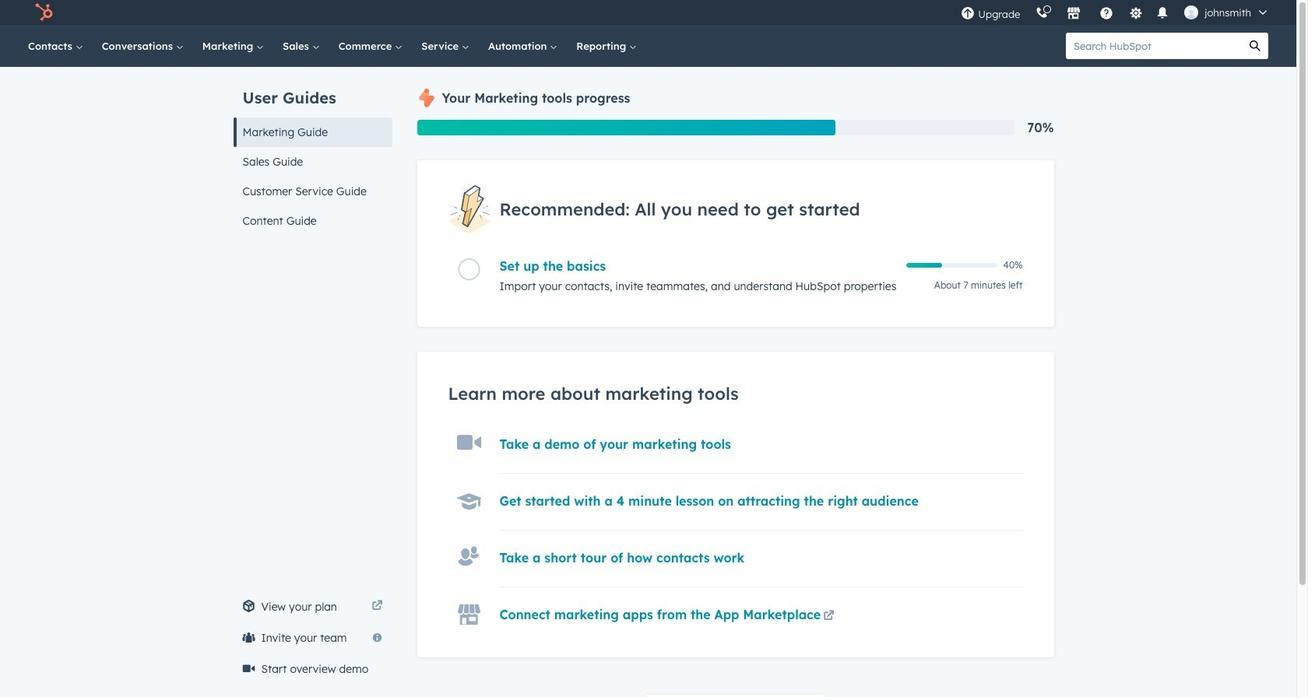 Task type: vqa. For each thing, say whether or not it's contained in the screenshot.
menu
yes



Task type: describe. For each thing, give the bounding box(es) containing it.
0 horizontal spatial link opens in a new window image
[[372, 601, 383, 613]]

1 horizontal spatial link opens in a new window image
[[824, 608, 835, 627]]

john smith image
[[1185, 5, 1199, 19]]

user guides element
[[233, 67, 392, 236]]



Task type: locate. For each thing, give the bounding box(es) containing it.
progress bar
[[417, 120, 836, 136]]

[object object] complete progress bar
[[906, 263, 943, 268]]

marketplaces image
[[1067, 7, 1081, 21]]

1 horizontal spatial link opens in a new window image
[[824, 611, 835, 623]]

0 horizontal spatial link opens in a new window image
[[372, 598, 383, 617]]

link opens in a new window image
[[372, 601, 383, 613], [824, 608, 835, 627]]

Search HubSpot search field
[[1066, 33, 1242, 59]]

menu
[[953, 0, 1278, 25]]

link opens in a new window image
[[372, 598, 383, 617], [824, 611, 835, 623]]



